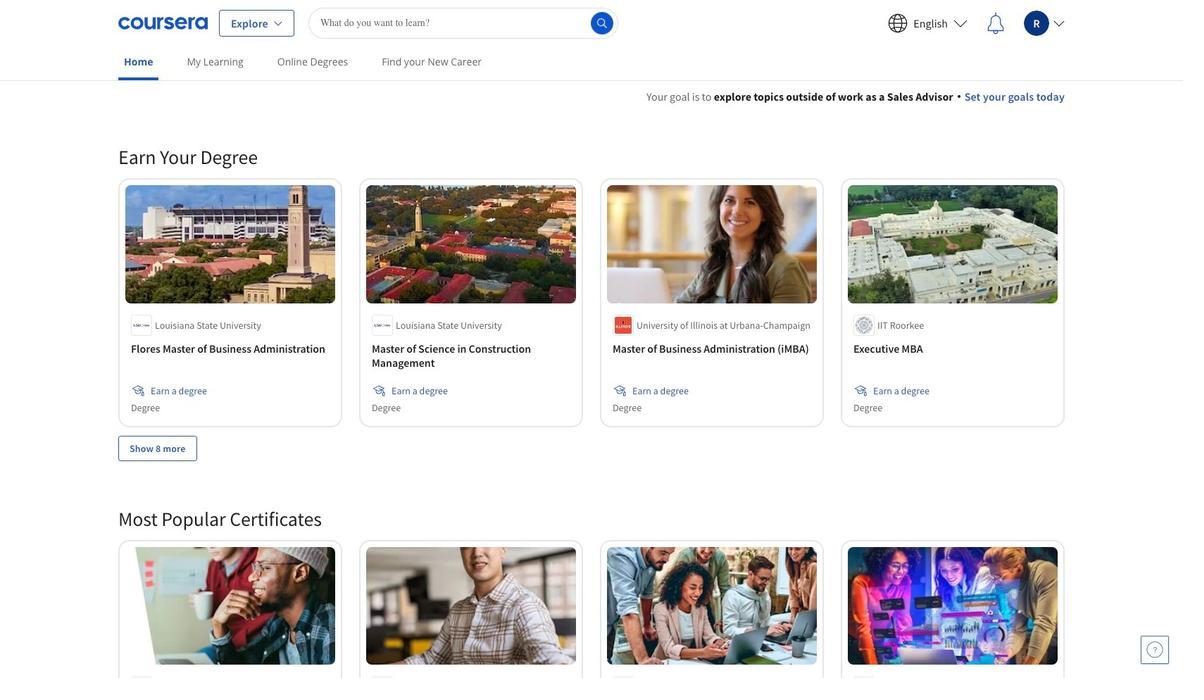 Task type: locate. For each thing, give the bounding box(es) containing it.
main content
[[0, 71, 1184, 679]]

coursera image
[[118, 12, 208, 34]]

help center image
[[1147, 642, 1164, 659]]

None search field
[[309, 7, 619, 38]]

earn your degree collection element
[[110, 122, 1074, 484]]

What do you want to learn? text field
[[309, 7, 619, 38]]



Task type: vqa. For each thing, say whether or not it's contained in the screenshot.
can in the Over 8 courses, gain in-demand skills that prepare you for an entry-level job. You'll learn from Google employees whose foundations in data analytics served as launchpads for their own careers. At under 10 hours per week, you can complete the certificate in less than 6 months.
no



Task type: describe. For each thing, give the bounding box(es) containing it.
most popular certificates collection element
[[110, 484, 1074, 679]]



